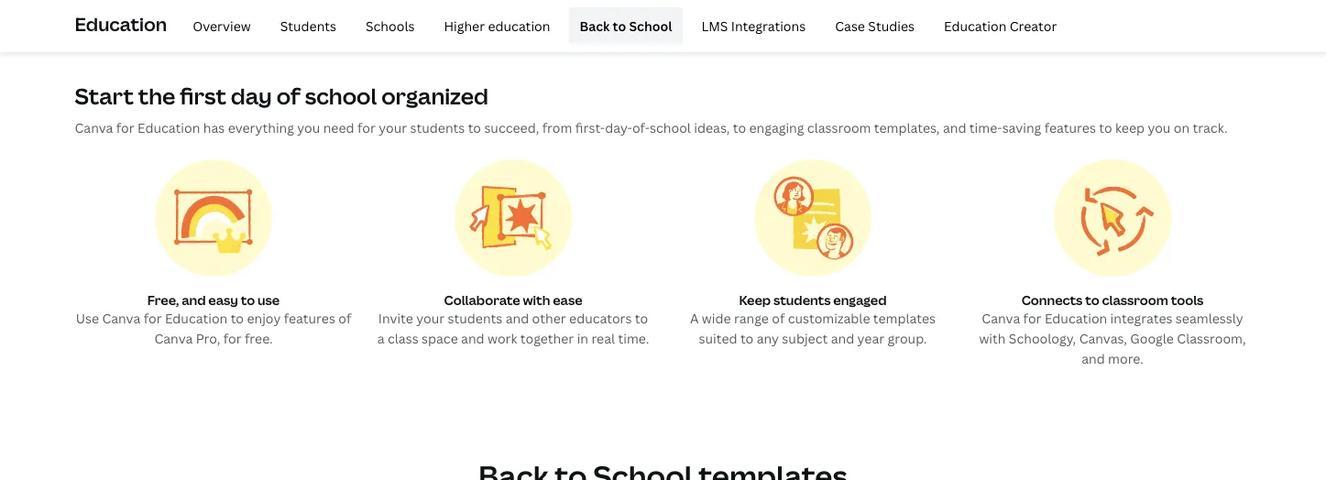 Task type: locate. For each thing, give the bounding box(es) containing it.
to left keep
[[1099, 119, 1112, 136]]

ideas,
[[694, 119, 730, 136]]

education creator
[[944, 17, 1057, 34]]

0 horizontal spatial you
[[297, 119, 320, 136]]

1 horizontal spatial with
[[979, 330, 1006, 347]]

of inside the keep students engaged a wide range of customizable templates suited to any subject and year group.
[[772, 309, 785, 327]]

canva down start
[[75, 119, 113, 136]]

menu bar containing overview
[[174, 7, 1068, 44]]

2 horizontal spatial of
[[772, 309, 785, 327]]

students down organized
[[410, 119, 465, 136]]

0 horizontal spatial features
[[284, 309, 335, 327]]

features inside free, and easy to use use canva for education to enjoy features of canva pro, for free.
[[284, 309, 335, 327]]

education up pro,
[[165, 309, 228, 327]]

classroom
[[807, 119, 871, 136], [1102, 291, 1169, 308]]

collaborate
[[444, 291, 520, 308]]

your down organized
[[379, 119, 407, 136]]

to down range
[[741, 330, 754, 347]]

0 vertical spatial your
[[379, 119, 407, 136]]

education down the
[[138, 119, 200, 136]]

class
[[388, 330, 419, 347]]

and inside connects to classroom tools canva for education integrates seamlessly with schoology, canvas, google classroom, and more.
[[1082, 350, 1105, 367]]

with
[[523, 291, 550, 308], [979, 330, 1006, 347]]

overview link
[[182, 7, 262, 44]]

0 horizontal spatial school
[[305, 81, 377, 111]]

to inside menu bar
[[613, 17, 626, 34]]

for
[[116, 119, 134, 136], [357, 119, 376, 136], [144, 309, 162, 327], [1023, 309, 1042, 327], [223, 330, 242, 347]]

and up the "work"
[[506, 309, 529, 327]]

education
[[488, 17, 550, 34]]

0 vertical spatial classroom
[[807, 119, 871, 136]]

track.
[[1193, 119, 1228, 136]]

with left schoology, at right bottom
[[979, 330, 1006, 347]]

on
[[1174, 119, 1190, 136]]

your
[[379, 119, 407, 136], [416, 309, 445, 327]]

0 horizontal spatial of
[[277, 81, 300, 111]]

and down canvas,
[[1082, 350, 1105, 367]]

1 vertical spatial features
[[284, 309, 335, 327]]

classroom inside start the first day of school organized canva for education has everything you need for your students to succeed, from first-day-of-school ideas, to engaging classroom templates, and time-saving features to keep you on track.
[[807, 119, 871, 136]]

students up customizable
[[773, 291, 831, 308]]

1 horizontal spatial school
[[650, 119, 691, 136]]

1 vertical spatial classroom
[[1102, 291, 1169, 308]]

canva inside start the first day of school organized canva for education has everything you need for your students to succeed, from first-day-of-school ideas, to engaging classroom templates, and time-saving features to keep you on track.
[[75, 119, 113, 136]]

2 vertical spatial students
[[448, 309, 503, 327]]

start
[[75, 81, 134, 111]]

organized
[[381, 81, 488, 111]]

use
[[76, 309, 99, 327]]

education
[[75, 11, 167, 36], [944, 17, 1007, 34], [138, 119, 200, 136], [165, 309, 228, 327], [1045, 309, 1107, 327]]

education down connects
[[1045, 309, 1107, 327]]

0 vertical spatial students
[[410, 119, 465, 136]]

case studies link
[[824, 7, 926, 44]]

together
[[520, 330, 574, 347]]

with inside collaborate with ease invite your students and other educators to a class space and work together in real time.
[[523, 291, 550, 308]]

your inside start the first day of school organized canva for education has everything you need for your students to succeed, from first-day-of-school ideas, to engaging classroom templates, and time-saving features to keep you on track.
[[379, 119, 407, 136]]

students inside collaborate with ease invite your students and other educators to a class space and work together in real time.
[[448, 309, 503, 327]]

other
[[532, 309, 566, 327]]

canva left pro,
[[154, 330, 193, 347]]

0 horizontal spatial your
[[379, 119, 407, 136]]

your up space
[[416, 309, 445, 327]]

school up need
[[305, 81, 377, 111]]

features right enjoy
[[284, 309, 335, 327]]

1 vertical spatial with
[[979, 330, 1006, 347]]

students inside the keep students engaged a wide range of customizable templates suited to any subject and year group.
[[773, 291, 831, 308]]

features right saving
[[1045, 119, 1096, 136]]

canva up schoology, at right bottom
[[982, 309, 1020, 327]]

time.
[[618, 330, 649, 347]]

customizable
[[788, 309, 870, 327]]

you
[[297, 119, 320, 136], [1148, 119, 1171, 136]]

1 vertical spatial your
[[416, 309, 445, 327]]

engaged
[[833, 291, 887, 308]]

of right day
[[277, 81, 300, 111]]

1 horizontal spatial features
[[1045, 119, 1096, 136]]

education inside free, and easy to use use canva for education to enjoy features of canva pro, for free.
[[165, 309, 228, 327]]

of
[[277, 81, 300, 111], [338, 309, 351, 327], [772, 309, 785, 327]]

0 horizontal spatial classroom
[[807, 119, 871, 136]]

students
[[280, 17, 336, 34]]

easy
[[208, 291, 238, 308]]

first-
[[575, 119, 605, 136]]

and left "time-"
[[943, 119, 966, 136]]

creator
[[1010, 17, 1057, 34]]

and
[[943, 119, 966, 136], [182, 291, 206, 308], [506, 309, 529, 327], [461, 330, 485, 347], [831, 330, 854, 347], [1082, 350, 1105, 367]]

menu bar
[[174, 7, 1068, 44]]

and inside the keep students engaged a wide range of customizable templates suited to any subject and year group.
[[831, 330, 854, 347]]

succeed,
[[484, 119, 539, 136]]

for inside connects to classroom tools canva for education integrates seamlessly with schoology, canvas, google classroom, and more.
[[1023, 309, 1042, 327]]

any
[[757, 330, 779, 347]]

for down free,
[[144, 309, 162, 327]]

for right need
[[357, 119, 376, 136]]

education left creator
[[944, 17, 1007, 34]]

time-
[[970, 119, 1002, 136]]

year
[[857, 330, 885, 347]]

for up schoology, at right bottom
[[1023, 309, 1042, 327]]

0 vertical spatial features
[[1045, 119, 1096, 136]]

your inside collaborate with ease invite your students and other educators to a class space and work together in real time.
[[416, 309, 445, 327]]

1 vertical spatial students
[[773, 291, 831, 308]]

of left "invite"
[[338, 309, 351, 327]]

you left need
[[297, 119, 320, 136]]

school left ideas,
[[650, 119, 691, 136]]

with up other
[[523, 291, 550, 308]]

1 horizontal spatial of
[[338, 309, 351, 327]]

features
[[1045, 119, 1096, 136], [284, 309, 335, 327]]

and inside free, and easy to use use canva for education to enjoy features of canva pro, for free.
[[182, 291, 206, 308]]

higher education
[[444, 17, 550, 34]]

0 vertical spatial with
[[523, 291, 550, 308]]

of-
[[632, 119, 650, 136]]

students
[[410, 119, 465, 136], [773, 291, 831, 308], [448, 309, 503, 327]]

1 horizontal spatial you
[[1148, 119, 1171, 136]]

1 horizontal spatial classroom
[[1102, 291, 1169, 308]]

education inside menu bar
[[944, 17, 1007, 34]]

to
[[613, 17, 626, 34], [468, 119, 481, 136], [733, 119, 746, 136], [1099, 119, 1112, 136], [241, 291, 255, 308], [1085, 291, 1100, 308], [231, 309, 244, 327], [635, 309, 648, 327], [741, 330, 754, 347]]

and left the "work"
[[461, 330, 485, 347]]

classroom up integrates
[[1102, 291, 1169, 308]]

canva
[[75, 119, 113, 136], [102, 309, 140, 327], [982, 309, 1020, 327], [154, 330, 193, 347]]

group.
[[888, 330, 927, 347]]

to inside connects to classroom tools canva for education integrates seamlessly with schoology, canvas, google classroom, and more.
[[1085, 291, 1100, 308]]

and down customizable
[[831, 330, 854, 347]]

of up any at bottom right
[[772, 309, 785, 327]]

case studies
[[835, 17, 915, 34]]

education inside connects to classroom tools canva for education integrates seamlessly with schoology, canvas, google classroom, and more.
[[1045, 309, 1107, 327]]

free.
[[245, 330, 273, 347]]

2 you from the left
[[1148, 119, 1171, 136]]

higher
[[444, 17, 485, 34]]

1 horizontal spatial your
[[416, 309, 445, 327]]

school
[[305, 81, 377, 111], [650, 119, 691, 136]]

templates,
[[874, 119, 940, 136]]

has
[[203, 119, 225, 136]]

day-
[[605, 119, 632, 136]]

0 horizontal spatial with
[[523, 291, 550, 308]]

you left on
[[1148, 119, 1171, 136]]

schools link
[[355, 7, 426, 44]]

lms integrations
[[702, 17, 806, 34]]

and left easy
[[182, 291, 206, 308]]

to left use
[[241, 291, 255, 308]]

students down the collaborate
[[448, 309, 503, 327]]

to up canvas,
[[1085, 291, 1100, 308]]

of inside start the first day of school organized canva for education has everything you need for your students to succeed, from first-day-of-school ideas, to engaging classroom templates, and time-saving features to keep you on track.
[[277, 81, 300, 111]]

to right back
[[613, 17, 626, 34]]

case
[[835, 17, 865, 34]]

to down easy
[[231, 309, 244, 327]]

to up time.
[[635, 309, 648, 327]]

collaborate with ease invite your students and other educators to a class space and work together in real time.
[[377, 291, 649, 347]]

educators
[[569, 309, 632, 327]]

classroom right engaging
[[807, 119, 871, 136]]

invite
[[378, 309, 413, 327]]



Task type: vqa. For each thing, say whether or not it's contained in the screenshot.
Start
yes



Task type: describe. For each thing, give the bounding box(es) containing it.
higher education link
[[433, 7, 561, 44]]

free,
[[147, 291, 179, 308]]

education inside start the first day of school organized canva for education has everything you need for your students to succeed, from first-day-of-school ideas, to engaging classroom templates, and time-saving features to keep you on track.
[[138, 119, 200, 136]]

students link
[[269, 7, 347, 44]]

pro,
[[196, 330, 220, 347]]

a
[[377, 330, 385, 347]]

integrations
[[731, 17, 806, 34]]

schoology,
[[1009, 330, 1076, 347]]

range
[[734, 309, 769, 327]]

canvas,
[[1079, 330, 1127, 347]]

enjoy
[[247, 309, 281, 327]]

keep
[[739, 291, 771, 308]]

education creator link
[[933, 7, 1068, 44]]

with inside connects to classroom tools canva for education integrates seamlessly with schoology, canvas, google classroom, and more.
[[979, 330, 1006, 347]]

back
[[580, 17, 610, 34]]

start the first day of school organized canva for education has everything you need for your students to succeed, from first-day-of-school ideas, to engaging classroom templates, and time-saving features to keep you on track.
[[75, 81, 1228, 136]]

free, and easy to use use canva for education to enjoy features of canva pro, for free.
[[76, 291, 351, 347]]

to left succeed,
[[468, 119, 481, 136]]

for right pro,
[[223, 330, 242, 347]]

back to school link
[[569, 7, 683, 44]]

school
[[629, 17, 672, 34]]

for down start
[[116, 119, 134, 136]]

integrates
[[1111, 309, 1173, 327]]

need
[[323, 119, 354, 136]]

wide
[[702, 309, 731, 327]]

connects to classroom tools canva for education integrates seamlessly with schoology, canvas, google classroom, and more.
[[979, 291, 1246, 367]]

1 vertical spatial school
[[650, 119, 691, 136]]

work
[[488, 330, 517, 347]]

first
[[180, 81, 226, 111]]

from
[[542, 119, 572, 136]]

schools
[[366, 17, 415, 34]]

saving
[[1002, 119, 1041, 136]]

lms
[[702, 17, 728, 34]]

students inside start the first day of school organized canva for education has everything you need for your students to succeed, from first-day-of-school ideas, to engaging classroom templates, and time-saving features to keep you on track.
[[410, 119, 465, 136]]

to inside collaborate with ease invite your students and other educators to a class space and work together in real time.
[[635, 309, 648, 327]]

connects
[[1022, 291, 1083, 308]]

classroom,
[[1177, 330, 1246, 347]]

to inside the keep students engaged a wide range of customizable templates suited to any subject and year group.
[[741, 330, 754, 347]]

google
[[1130, 330, 1174, 347]]

1 you from the left
[[297, 119, 320, 136]]

classroom inside connects to classroom tools canva for education integrates seamlessly with schoology, canvas, google classroom, and more.
[[1102, 291, 1169, 308]]

back to school
[[580, 17, 672, 34]]

everything
[[228, 119, 294, 136]]

real
[[592, 330, 615, 347]]

and inside start the first day of school organized canva for education has everything you need for your students to succeed, from first-day-of-school ideas, to engaging classroom templates, and time-saving features to keep you on track.
[[943, 119, 966, 136]]

of inside free, and easy to use use canva for education to enjoy features of canva pro, for free.
[[338, 309, 351, 327]]

suited
[[699, 330, 737, 347]]

use
[[258, 291, 280, 308]]

canva right use
[[102, 309, 140, 327]]

subject
[[782, 330, 828, 347]]

canva inside connects to classroom tools canva for education integrates seamlessly with schoology, canvas, google classroom, and more.
[[982, 309, 1020, 327]]

day
[[231, 81, 272, 111]]

0 vertical spatial school
[[305, 81, 377, 111]]

features inside start the first day of school organized canva for education has everything you need for your students to succeed, from first-day-of-school ideas, to engaging classroom templates, and time-saving features to keep you on track.
[[1045, 119, 1096, 136]]

engaging
[[749, 119, 804, 136]]

overview
[[193, 17, 251, 34]]

the
[[138, 81, 175, 111]]

space
[[422, 330, 458, 347]]

keep
[[1115, 119, 1145, 136]]

a
[[690, 309, 699, 327]]

in
[[577, 330, 588, 347]]

more.
[[1108, 350, 1144, 367]]

ease
[[553, 291, 583, 308]]

seamlessly
[[1176, 309, 1243, 327]]

lms integrations link
[[691, 7, 817, 44]]

education up start
[[75, 11, 167, 36]]

tools
[[1171, 291, 1204, 308]]

keep students engaged a wide range of customizable templates suited to any subject and year group.
[[690, 291, 936, 347]]

templates
[[873, 309, 936, 327]]

to right ideas,
[[733, 119, 746, 136]]

studies
[[868, 17, 915, 34]]



